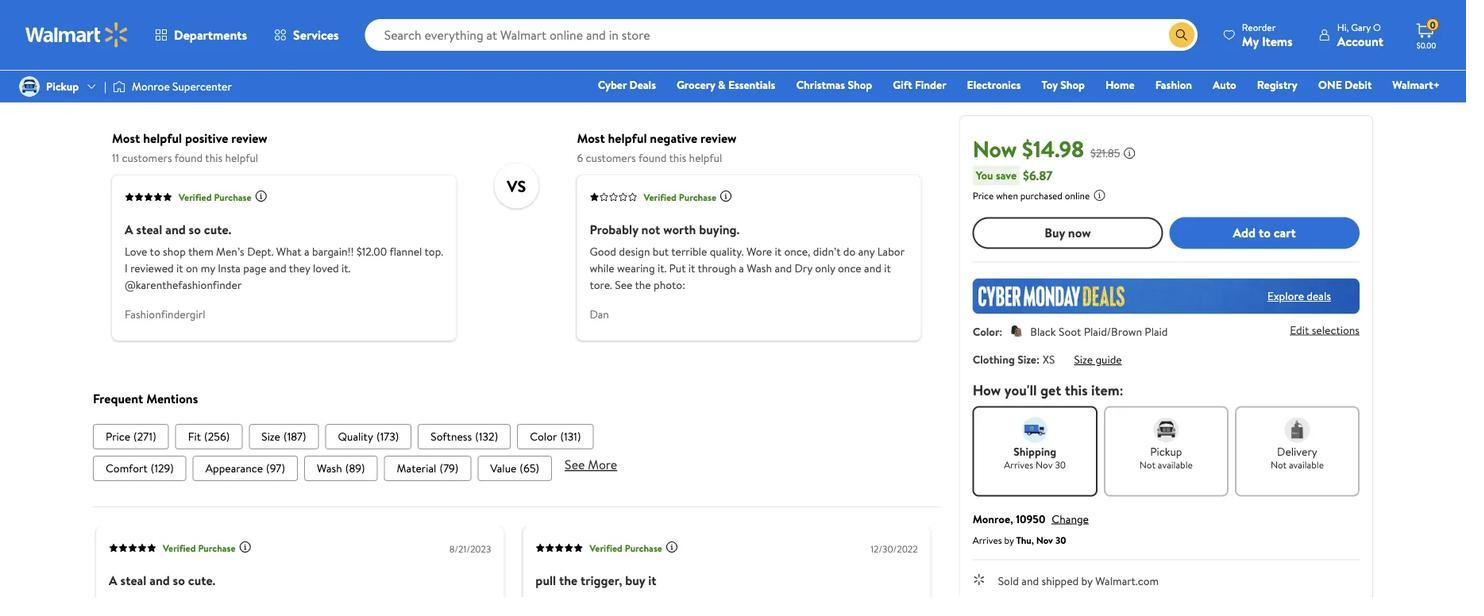Task type: locate. For each thing, give the bounding box(es) containing it.
this down negative
[[669, 150, 687, 165]]

steal for a steal and so cute.
[[120, 572, 146, 589]]

2 shop from the left
[[1061, 77, 1085, 93]]

0 vertical spatial the
[[635, 277, 651, 293]]

shop inside toy shop link
[[1061, 77, 1085, 93]]

0 horizontal spatial  image
[[19, 76, 40, 97]]

list item down softness
[[384, 456, 471, 481]]

1 vertical spatial to
[[150, 244, 160, 260]]

1 nov from the top
[[1036, 458, 1053, 472]]

1 found from the left
[[175, 150, 203, 165]]

0 horizontal spatial customers
[[122, 150, 172, 165]]

1 horizontal spatial  image
[[113, 79, 126, 95]]

found down negative
[[639, 150, 667, 165]]

not down "intent image for delivery"
[[1271, 458, 1287, 472]]

size guide
[[1074, 352, 1122, 367]]

found
[[175, 150, 203, 165], [639, 150, 667, 165]]

wash inside see more list
[[317, 461, 342, 476]]

to up reviewed
[[150, 244, 160, 260]]

it right put
[[689, 261, 695, 276]]

 image for monroe supercenter
[[113, 79, 126, 95]]

this inside most helpful positive review 11 customers found this helpful
[[205, 150, 222, 165]]

grocery & essentials
[[677, 77, 776, 93]]

0 horizontal spatial shop
[[848, 77, 872, 93]]

verified purchase information image for probably not worth buying.
[[720, 190, 732, 203]]

save
[[996, 167, 1017, 183]]

2 nov from the top
[[1037, 533, 1053, 547]]

0 vertical spatial wash
[[747, 261, 772, 276]]

nov right thu, in the right bottom of the page
[[1037, 533, 1053, 547]]

wearing
[[617, 261, 655, 276]]

this down "positive"
[[205, 150, 222, 165]]

0 vertical spatial arrives
[[1004, 458, 1034, 472]]

verified up not
[[644, 190, 677, 204]]

0 vertical spatial by
[[1004, 533, 1014, 547]]

1 horizontal spatial shop
[[1061, 77, 1085, 93]]

color up clothing
[[973, 324, 1000, 339]]

0 vertical spatial steal
[[136, 221, 162, 238]]

0 horizontal spatial verified purchase information image
[[239, 541, 252, 554]]

the right pull
[[559, 572, 578, 589]]

a for a steal and so cute.
[[109, 572, 117, 589]]

by inside monroe, 10950 change arrives by thu, nov 30
[[1004, 533, 1014, 547]]

and
[[165, 221, 186, 238], [269, 261, 287, 276], [775, 261, 792, 276], [864, 261, 882, 276], [149, 572, 170, 589], [1022, 573, 1039, 589]]

cute.
[[204, 221, 231, 238], [188, 572, 216, 589]]

0 vertical spatial pickup
[[46, 79, 79, 94]]

intent image for delivery image
[[1285, 417, 1310, 443]]

purchase up men's
[[214, 190, 252, 204]]

1 vertical spatial 30
[[1056, 533, 1066, 547]]

list item down (256)
[[193, 456, 298, 481]]

only
[[815, 261, 835, 276]]

price left (271)
[[106, 429, 130, 444]]

1 vertical spatial arrives
[[973, 533, 1002, 547]]

appearance
[[205, 461, 263, 476]]

it. right loved
[[342, 261, 351, 276]]

it. inside probably not worth buying. good design but terrible quality. wore it once, didn't do any labor while wearing it. put it through a wash and dry only once and it tore. see the photo:
[[658, 261, 667, 276]]

found down "positive"
[[175, 150, 203, 165]]

o
[[1373, 20, 1381, 34]]

purchase up a steal and so cute.
[[198, 541, 236, 555]]

0 vertical spatial :
[[1000, 324, 1003, 339]]

1 30 from the top
[[1055, 458, 1066, 472]]

nov inside monroe, 10950 change arrives by thu, nov 30
[[1037, 533, 1053, 547]]

pull
[[536, 572, 556, 589]]

toy shop
[[1042, 77, 1085, 93]]

this right get
[[1065, 380, 1088, 400]]

list item down quality
[[304, 456, 378, 481]]

a
[[239, 19, 244, 35], [304, 244, 310, 260], [739, 261, 744, 276]]

2 not from the left
[[1271, 458, 1287, 472]]

verified purchase down most helpful positive review 11 customers found this helpful
[[179, 190, 252, 204]]

list
[[93, 424, 940, 449]]

list item containing size
[[249, 424, 319, 449]]

reorder
[[1242, 20, 1276, 34]]

0 vertical spatial color
[[973, 324, 1000, 339]]

list item containing comfort
[[93, 456, 186, 481]]

arrives inside monroe, 10950 change arrives by thu, nov 30
[[973, 533, 1002, 547]]

0 horizontal spatial arrives
[[973, 533, 1002, 547]]

0 vertical spatial see
[[106, 19, 124, 35]]

found inside most helpful negative review 6 customers found this helpful
[[639, 150, 667, 165]]

color inside list item
[[530, 429, 557, 444]]

1 vertical spatial color
[[530, 429, 557, 444]]

write
[[210, 19, 236, 35]]

$12.00
[[357, 244, 387, 260]]

0 horizontal spatial a
[[239, 19, 244, 35]]

0 horizontal spatial see
[[106, 19, 124, 35]]

verified purchase up buy
[[590, 541, 662, 555]]

0 vertical spatial 30
[[1055, 458, 1066, 472]]

verified up a steal and so cute.
[[163, 541, 196, 555]]

write a review
[[210, 19, 279, 35]]

see more button
[[565, 456, 617, 473]]

wash down wore
[[747, 261, 772, 276]]

a right write
[[239, 19, 244, 35]]

purchased
[[1021, 188, 1063, 202]]

 image right | in the top left of the page
[[113, 79, 126, 95]]

shop right the christmas
[[848, 77, 872, 93]]

0 horizontal spatial available
[[1158, 458, 1193, 472]]

verified purchase information image for cute.
[[239, 541, 252, 554]]

guide
[[1096, 352, 1122, 367]]

list item
[[93, 424, 169, 449], [175, 424, 242, 449], [249, 424, 319, 449], [325, 424, 412, 449], [418, 424, 511, 449], [517, 424, 594, 449], [93, 456, 186, 481], [193, 456, 298, 481], [304, 456, 378, 481], [384, 456, 471, 481], [478, 456, 552, 481]]

list item up "(79)"
[[418, 424, 511, 449]]

it. left put
[[658, 261, 667, 276]]

verified purchase for a steal and so cute.'s verified purchase information icon
[[179, 190, 252, 204]]

material (79)
[[397, 461, 459, 476]]

to inside a steal and so cute. love to shop them men's dept. what a bargain!! $12.00 flannel top. i reviewed it on my insta page and they loved it. @karenthefashionfinder
[[150, 244, 160, 260]]

0 horizontal spatial price
[[106, 429, 130, 444]]

(256)
[[204, 429, 230, 444]]

see left all
[[106, 19, 124, 35]]

list item containing wash
[[304, 456, 378, 481]]

0 vertical spatial a
[[125, 221, 133, 238]]

1 shop from the left
[[848, 77, 872, 93]]

0 horizontal spatial pickup
[[46, 79, 79, 94]]

most up 6 on the left
[[577, 129, 605, 147]]

it left the on
[[176, 261, 183, 276]]

1 horizontal spatial arrives
[[1004, 458, 1034, 472]]

to left cart at right
[[1259, 224, 1271, 242]]

pull the trigger, buy it
[[536, 572, 657, 589]]

debit
[[1345, 77, 1372, 93]]

(271)
[[134, 429, 156, 444]]

1 horizontal spatial :
[[1037, 352, 1040, 367]]

shop for toy shop
[[1061, 77, 1085, 93]]

my
[[201, 261, 215, 276]]

review inside most helpful negative review 6 customers found this helpful
[[701, 129, 737, 147]]

see inside list
[[565, 456, 585, 473]]

0 horizontal spatial this
[[205, 150, 222, 165]]

30 down the change
[[1056, 533, 1066, 547]]

1 horizontal spatial by
[[1082, 573, 1093, 589]]

helpful down negative
[[689, 150, 722, 165]]

1 horizontal spatial to
[[1259, 224, 1271, 242]]

color for color :
[[973, 324, 1000, 339]]

comfort (129)
[[106, 461, 174, 476]]

2 horizontal spatial see
[[615, 277, 633, 293]]

this inside most helpful negative review 6 customers found this helpful
[[669, 150, 687, 165]]

verified purchase up worth
[[644, 190, 717, 204]]

price down you
[[973, 188, 994, 202]]

size left xs
[[1018, 352, 1037, 367]]

2 vertical spatial a
[[739, 261, 744, 276]]

1 horizontal spatial it.
[[658, 261, 667, 276]]

1 vertical spatial nov
[[1037, 533, 1053, 547]]

1 horizontal spatial verified purchase information image
[[666, 541, 678, 554]]

1 vertical spatial see
[[615, 277, 633, 293]]

grocery & essentials link
[[670, 76, 783, 93]]

once,
[[784, 244, 811, 260]]

verified purchase up a steal and so cute.
[[163, 541, 236, 555]]

i
[[125, 261, 128, 276]]

verified for verified purchase information icon corresponding to probably not worth buying.
[[644, 190, 677, 204]]

1 vertical spatial a
[[109, 572, 117, 589]]

shop right toy
[[1061, 77, 1085, 93]]

wash left (89)
[[317, 461, 342, 476]]

1 vertical spatial a
[[304, 244, 310, 260]]

while
[[590, 261, 615, 276]]

so inside a steal and so cute. love to shop them men's dept. what a bargain!! $12.00 flannel top. i reviewed it on my insta page and they loved it. @karenthefashionfinder
[[189, 221, 201, 238]]

design
[[619, 244, 650, 260]]

top.
[[425, 244, 443, 260]]

0 horizontal spatial it.
[[342, 261, 351, 276]]

0 horizontal spatial not
[[1140, 458, 1156, 472]]

1 vertical spatial price
[[106, 429, 130, 444]]

delivery
[[1277, 443, 1318, 459]]

review right "positive"
[[231, 129, 267, 147]]

change
[[1052, 511, 1089, 526]]

verified purchase information image up the buying. at the top of page
[[720, 190, 732, 203]]

them
[[188, 244, 213, 260]]

softness (132)
[[431, 429, 498, 444]]

available inside delivery not available
[[1289, 458, 1324, 472]]

color left (131)
[[530, 429, 557, 444]]

customers for most helpful negative review
[[586, 150, 636, 165]]

2 available from the left
[[1289, 458, 1324, 472]]

1 vertical spatial wash
[[317, 461, 342, 476]]

shop
[[163, 244, 186, 260]]

available down intent image for pickup
[[1158, 458, 1193, 472]]

2 customers from the left
[[586, 150, 636, 165]]

2 it. from the left
[[658, 261, 667, 276]]

softness
[[431, 429, 472, 444]]

most inside most helpful negative review 6 customers found this helpful
[[577, 129, 605, 147]]

2 verified purchase information image from the left
[[720, 190, 732, 203]]

0 horizontal spatial found
[[175, 150, 203, 165]]

walmart.com
[[1096, 573, 1159, 589]]

cute. inside a steal and so cute. love to shop them men's dept. what a bargain!! $12.00 flannel top. i reviewed it on my insta page and they loved it. @karenthefashionfinder
[[204, 221, 231, 238]]

1 horizontal spatial found
[[639, 150, 667, 165]]

auto link
[[1206, 76, 1244, 93]]

0 horizontal spatial verified purchase information image
[[255, 190, 267, 203]]

0 horizontal spatial color
[[530, 429, 557, 444]]

1 horizontal spatial verified purchase information image
[[720, 190, 732, 203]]

list item up the comfort
[[93, 424, 169, 449]]

1 vertical spatial cute.
[[188, 572, 216, 589]]

see inside probably not worth buying. good design but terrible quality. wore it once, didn't do any labor while wearing it. put it through a wash and dry only once and it tore. see the photo:
[[615, 277, 633, 293]]

2 horizontal spatial this
[[1065, 380, 1088, 400]]

so
[[189, 221, 201, 238], [173, 572, 185, 589]]

departments
[[174, 26, 247, 44]]

size left (187)
[[262, 429, 280, 444]]

0 horizontal spatial :
[[1000, 324, 1003, 339]]

arrives down the monroe,
[[973, 533, 1002, 547]]

1 horizontal spatial most
[[577, 129, 605, 147]]

1 horizontal spatial so
[[189, 221, 201, 238]]

list item down (132)
[[478, 456, 552, 481]]

vs
[[507, 175, 526, 197]]

available inside pickup not available
[[1158, 458, 1193, 472]]

0 vertical spatial cute.
[[204, 221, 231, 238]]

color
[[973, 324, 1000, 339], [530, 429, 557, 444]]

1 horizontal spatial this
[[669, 150, 687, 165]]

 image down walmart image
[[19, 76, 40, 97]]

purchase for cute. verified purchase information image
[[198, 541, 236, 555]]

1 horizontal spatial a
[[125, 221, 133, 238]]

1 vertical spatial so
[[173, 572, 185, 589]]

the down wearing on the top
[[635, 277, 651, 293]]

0 horizontal spatial size
[[262, 429, 280, 444]]

not inside delivery not available
[[1271, 458, 1287, 472]]

1 horizontal spatial color
[[973, 324, 1000, 339]]

review inside most helpful positive review 11 customers found this helpful
[[231, 129, 267, 147]]

verified down most helpful positive review 11 customers found this helpful
[[179, 190, 212, 204]]

cyber deals link
[[591, 76, 663, 93]]

a inside a steal and so cute. love to shop them men's dept. what a bargain!! $12.00 flannel top. i reviewed it on my insta page and they loved it. @karenthefashionfinder
[[125, 221, 133, 238]]

0 horizontal spatial most
[[112, 129, 140, 147]]

a down quality.
[[739, 261, 744, 276]]

see for see more
[[565, 456, 585, 473]]

it right wore
[[775, 244, 782, 260]]

list item up appearance
[[175, 424, 242, 449]]

0 horizontal spatial wash
[[317, 461, 342, 476]]

purchase up worth
[[679, 190, 717, 204]]

quality.
[[710, 244, 744, 260]]

verified for cute. verified purchase information image
[[163, 541, 196, 555]]

1 verified purchase information image from the left
[[239, 541, 252, 554]]

how
[[973, 380, 1001, 400]]

the
[[635, 277, 651, 293], [559, 572, 578, 589]]

purchase for verified purchase information icon corresponding to probably not worth buying.
[[679, 190, 717, 204]]

a right what
[[304, 244, 310, 260]]

1 vertical spatial steal
[[120, 572, 146, 589]]

0 horizontal spatial by
[[1004, 533, 1014, 547]]

verified purchase information image
[[255, 190, 267, 203], [720, 190, 732, 203]]

0 horizontal spatial to
[[150, 244, 160, 260]]

1 not from the left
[[1140, 458, 1156, 472]]

30 inside monroe, 10950 change arrives by thu, nov 30
[[1056, 533, 1066, 547]]

cyber monday deals image
[[973, 278, 1360, 314]]

on
[[186, 261, 198, 276]]

1 it. from the left
[[342, 261, 351, 276]]

buy
[[1045, 224, 1065, 242]]

most
[[112, 129, 140, 147], [577, 129, 605, 147]]

most inside most helpful positive review 11 customers found this helpful
[[112, 129, 140, 147]]

wash
[[747, 261, 772, 276], [317, 461, 342, 476]]

1 vertical spatial pickup
[[1150, 443, 1182, 459]]

not for pickup
[[1140, 458, 1156, 472]]

: left xs
[[1037, 352, 1040, 367]]

steal inside a steal and so cute. love to shop them men's dept. what a bargain!! $12.00 flannel top. i reviewed it on my insta page and they loved it. @karenthefashionfinder
[[136, 221, 162, 238]]

0 horizontal spatial so
[[173, 572, 185, 589]]

list item up (65)
[[517, 424, 594, 449]]

2 found from the left
[[639, 150, 667, 165]]

verified purchase information image up dept.
[[255, 190, 267, 203]]

customers inside most helpful negative review 6 customers found this helpful
[[586, 150, 636, 165]]

christmas shop link
[[789, 76, 880, 93]]

size inside list item
[[262, 429, 280, 444]]

(132)
[[475, 429, 498, 444]]

finder
[[915, 77, 947, 93]]

1 horizontal spatial pickup
[[1150, 443, 1182, 459]]

0 vertical spatial to
[[1259, 224, 1271, 242]]

supercenter
[[172, 79, 232, 94]]

shop for christmas shop
[[848, 77, 872, 93]]

review right write
[[247, 19, 279, 35]]

most for most helpful positive review
[[112, 129, 140, 147]]

purchase up buy
[[625, 541, 662, 555]]

see left more
[[565, 456, 585, 473]]

available for pickup
[[1158, 458, 1193, 472]]

wash (89)
[[317, 461, 365, 476]]

terrible
[[671, 244, 707, 260]]

walmart image
[[25, 22, 129, 48]]

1 verified purchase information image from the left
[[255, 190, 267, 203]]

verified purchase information image
[[239, 541, 252, 554], [666, 541, 678, 554]]

1 horizontal spatial available
[[1289, 458, 1324, 472]]

30 up the change button
[[1055, 458, 1066, 472]]

now
[[973, 133, 1017, 164]]

so for a steal and so cute. love to shop them men's dept. what a bargain!! $12.00 flannel top. i reviewed it on my insta page and they loved it. @karenthefashionfinder
[[189, 221, 201, 238]]

2 horizontal spatial size
[[1074, 352, 1093, 367]]

the inside probably not worth buying. good design but terrible quality. wore it once, didn't do any labor while wearing it. put it through a wash and dry only once and it tore. see the photo:
[[635, 277, 651, 293]]

services
[[293, 26, 339, 44]]

1 most from the left
[[112, 129, 140, 147]]

: up clothing
[[1000, 324, 1003, 339]]

verified up trigger, at the left bottom
[[590, 541, 623, 555]]

thu,
[[1016, 533, 1034, 547]]

learn more about strikethrough prices image
[[1123, 146, 1136, 159]]

2 horizontal spatial a
[[739, 261, 744, 276]]

list item up (89)
[[325, 424, 412, 449]]

this for positive
[[205, 150, 222, 165]]

1 horizontal spatial price
[[973, 188, 994, 202]]

2 vertical spatial see
[[565, 456, 585, 473]]

helpful left "positive"
[[143, 129, 182, 147]]

1 horizontal spatial wash
[[747, 261, 772, 276]]

(65)
[[520, 461, 539, 476]]

size for size guide
[[1074, 352, 1093, 367]]

verified purchase for it verified purchase information image
[[590, 541, 662, 555]]

1 horizontal spatial not
[[1271, 458, 1287, 472]]

0 vertical spatial price
[[973, 188, 994, 202]]

appearance (97)
[[205, 461, 285, 476]]

2 30 from the top
[[1056, 533, 1066, 547]]

through
[[698, 261, 736, 276]]

see down wearing on the top
[[615, 277, 633, 293]]

size
[[1018, 352, 1037, 367], [1074, 352, 1093, 367], [262, 429, 280, 444]]

1 horizontal spatial a
[[304, 244, 310, 260]]

not inside pickup not available
[[1140, 458, 1156, 472]]

available down "intent image for delivery"
[[1289, 458, 1324, 472]]

most up 11
[[112, 129, 140, 147]]

probably
[[590, 221, 638, 238]]

found inside most helpful positive review 11 customers found this helpful
[[175, 150, 203, 165]]

customers right 11
[[122, 150, 172, 165]]

not down intent image for pickup
[[1140, 458, 1156, 472]]

most helpful negative review 6 customers found this helpful
[[577, 129, 737, 165]]

0 vertical spatial nov
[[1036, 458, 1053, 472]]

0 horizontal spatial a
[[109, 572, 117, 589]]

by left thu, in the right bottom of the page
[[1004, 533, 1014, 547]]

by right 'shipped'
[[1082, 573, 1093, 589]]

purchase for it verified purchase information image
[[625, 541, 662, 555]]

$14.98
[[1022, 133, 1084, 164]]

wash inside probably not worth buying. good design but terrible quality. wore it once, didn't do any labor while wearing it. put it through a wash and dry only once and it tore. see the photo:
[[747, 261, 772, 276]]

1 horizontal spatial the
[[635, 277, 651, 293]]

pickup down intent image for pickup
[[1150, 443, 1182, 459]]

1 vertical spatial the
[[559, 572, 578, 589]]

list item containing appearance
[[193, 456, 298, 481]]

30
[[1055, 458, 1066, 472], [1056, 533, 1066, 547]]

xs
[[1043, 352, 1055, 367]]

 image
[[19, 76, 40, 97], [113, 79, 126, 95]]

nov down 'intent image for shipping'
[[1036, 458, 1053, 472]]

this for negative
[[669, 150, 687, 165]]

2 most from the left
[[577, 129, 605, 147]]

review
[[247, 19, 279, 35], [231, 129, 267, 147], [701, 129, 737, 147]]

pickup left | in the top left of the page
[[46, 79, 79, 94]]

1 horizontal spatial customers
[[586, 150, 636, 165]]

list item up (97)
[[249, 424, 319, 449]]

customers right 6 on the left
[[586, 150, 636, 165]]

see more list
[[93, 456, 940, 481]]

comfort
[[106, 461, 148, 476]]

0 vertical spatial so
[[189, 221, 201, 238]]

pickup inside pickup not available
[[1150, 443, 1182, 459]]

Search search field
[[365, 19, 1198, 51]]

customers inside most helpful positive review 11 customers found this helpful
[[122, 150, 172, 165]]

not
[[641, 221, 660, 238]]

helpful left negative
[[608, 129, 647, 147]]

shop inside the christmas shop 'link'
[[848, 77, 872, 93]]

1 horizontal spatial see
[[565, 456, 585, 473]]

verified purchase information image for a steal and so cute.
[[255, 190, 267, 203]]

arrives down 'intent image for shipping'
[[1004, 458, 1034, 472]]

search icon image
[[1176, 29, 1188, 41]]

size left 'guide'
[[1074, 352, 1093, 367]]

list item down (271)
[[93, 456, 186, 481]]

2 verified purchase information image from the left
[[666, 541, 678, 554]]

1 available from the left
[[1158, 458, 1193, 472]]

review right negative
[[701, 129, 737, 147]]

color for color (131)
[[530, 429, 557, 444]]

1 customers from the left
[[122, 150, 172, 165]]

cute. for a steal and so cute. love to shop them men's dept. what a bargain!! $12.00 flannel top. i reviewed it on my insta page and they loved it. @karenthefashionfinder
[[204, 221, 231, 238]]

most for most helpful negative review
[[577, 129, 605, 147]]

fit (256)
[[188, 429, 230, 444]]



Task type: describe. For each thing, give the bounding box(es) containing it.
price for price when purchased online
[[973, 188, 994, 202]]

bargain!!
[[312, 244, 354, 260]]

review for most helpful positive review
[[231, 129, 267, 147]]

clothing size : xs
[[973, 352, 1055, 367]]

home link
[[1099, 76, 1142, 93]]

value
[[490, 461, 517, 476]]

see for see all reviews
[[106, 19, 124, 35]]

11
[[112, 150, 119, 165]]

review for most helpful negative review
[[701, 129, 737, 147]]

8/21/2023
[[449, 542, 491, 556]]

negative
[[650, 129, 698, 147]]

didn't
[[813, 244, 841, 260]]

verified purchase for cute. verified purchase information image
[[163, 541, 236, 555]]

list item containing color
[[517, 424, 594, 449]]

value (65)
[[490, 461, 539, 476]]

reviews
[[140, 19, 176, 35]]

now $14.98
[[973, 133, 1084, 164]]

color :
[[973, 324, 1003, 339]]

plaid/brown
[[1084, 324, 1142, 339]]

tore.
[[590, 277, 612, 293]]

Walmart Site-Wide search field
[[365, 19, 1198, 51]]

once
[[838, 261, 862, 276]]

add to cart button
[[1170, 217, 1360, 249]]

so for a steal and so cute.
[[173, 572, 185, 589]]

mentions
[[146, 390, 198, 407]]

a inside probably not worth buying. good design but terrible quality. wore it once, didn't do any labor while wearing it. put it through a wash and dry only once and it tore. see the photo:
[[739, 261, 744, 276]]

shipping
[[1014, 443, 1057, 459]]

cyber deals
[[598, 77, 656, 93]]

(187)
[[283, 429, 306, 444]]

insta
[[218, 261, 241, 276]]

0 horizontal spatial the
[[559, 572, 578, 589]]

helpful down "positive"
[[225, 150, 258, 165]]

list item containing softness
[[418, 424, 511, 449]]

worth
[[663, 221, 696, 238]]

fashion
[[1155, 77, 1192, 93]]

list item containing material
[[384, 456, 471, 481]]

one debit link
[[1311, 76, 1379, 93]]

sold and shipped by walmart.com
[[998, 573, 1159, 589]]

explore
[[1268, 288, 1304, 304]]

fashionfindergirl
[[125, 306, 205, 322]]

positive
[[185, 129, 228, 147]]

add to cart
[[1233, 224, 1296, 242]]

available for delivery
[[1289, 458, 1324, 472]]

deals
[[630, 77, 656, 93]]

pickup for pickup
[[46, 79, 79, 94]]

&
[[718, 77, 726, 93]]

quality (173)
[[338, 429, 399, 444]]

gift
[[893, 77, 912, 93]]

it. inside a steal and so cute. love to shop them men's dept. what a bargain!! $12.00 flannel top. i reviewed it on my insta page and they loved it. @karenthefashionfinder
[[342, 261, 351, 276]]

all
[[127, 19, 138, 35]]

wore
[[747, 244, 772, 260]]

verified for it verified purchase information image
[[590, 541, 623, 555]]

$21.85
[[1091, 145, 1120, 160]]

black
[[1031, 324, 1056, 339]]

to inside button
[[1259, 224, 1271, 242]]

toy shop link
[[1035, 76, 1092, 93]]

registry link
[[1250, 76, 1305, 93]]

quality
[[338, 429, 373, 444]]

dry
[[795, 261, 813, 276]]

monroe supercenter
[[132, 79, 232, 94]]

gift finder link
[[886, 76, 954, 93]]

christmas shop
[[796, 77, 872, 93]]

list item containing fit
[[175, 424, 242, 449]]

(97)
[[266, 461, 285, 476]]

buy now
[[1045, 224, 1091, 242]]

gary
[[1351, 20, 1371, 34]]

verified purchase information image for it
[[666, 541, 678, 554]]

frequent
[[93, 390, 143, 407]]

customers for most helpful positive review
[[122, 150, 172, 165]]

reviewed
[[130, 261, 174, 276]]

legal information image
[[1093, 188, 1106, 201]]

it right buy
[[648, 572, 657, 589]]

registry
[[1257, 77, 1298, 93]]

size for size (187)
[[262, 429, 280, 444]]

dept.
[[247, 244, 274, 260]]

12/30/2022
[[871, 542, 918, 556]]

steal for a steal and so cute. love to shop them men's dept. what a bargain!! $12.00 flannel top. i reviewed it on my insta page and they loved it. @karenthefashionfinder
[[136, 221, 162, 238]]

it inside a steal and so cute. love to shop them men's dept. what a bargain!! $12.00 flannel top. i reviewed it on my insta page and they loved it. @karenthefashionfinder
[[176, 261, 183, 276]]

when
[[996, 188, 1018, 202]]

not for delivery
[[1271, 458, 1287, 472]]

you save $6.87
[[976, 167, 1053, 184]]

cart
[[1274, 224, 1296, 242]]

a for a steal and so cute. love to shop them men's dept. what a bargain!! $12.00 flannel top. i reviewed it on my insta page and they loved it. @karenthefashionfinder
[[125, 221, 133, 238]]

soot
[[1059, 324, 1081, 339]]

loved
[[313, 261, 339, 276]]

$6.87
[[1023, 167, 1053, 184]]

edit selections button
[[1290, 322, 1360, 338]]

 image for pickup
[[19, 76, 40, 97]]

intent image for shipping image
[[1023, 417, 1048, 443]]

a steal and so cute. love to shop them men's dept. what a bargain!! $12.00 flannel top. i reviewed it on my insta page and they loved it. @karenthefashionfinder
[[125, 221, 443, 293]]

but
[[653, 244, 669, 260]]

intent image for pickup image
[[1154, 417, 1179, 443]]

frequent mentions
[[93, 390, 198, 407]]

monroe, 10950 change arrives by thu, nov 30
[[973, 511, 1089, 547]]

black soot plaid/brown plaid
[[1031, 324, 1168, 339]]

verified purchase for verified purchase information icon corresponding to probably not worth buying.
[[644, 190, 717, 204]]

found for positive
[[175, 150, 203, 165]]

get
[[1041, 380, 1062, 400]]

a steal and so cute.
[[109, 572, 216, 589]]

0 vertical spatial a
[[239, 19, 244, 35]]

see all reviews
[[106, 19, 176, 35]]

monroe,
[[973, 511, 1013, 526]]

0
[[1430, 18, 1436, 32]]

pickup for pickup not available
[[1150, 443, 1182, 459]]

electronics link
[[960, 76, 1028, 93]]

1 vertical spatial by
[[1082, 573, 1093, 589]]

explore deals link
[[1261, 282, 1338, 310]]

purchase for a steal and so cute.'s verified purchase information icon
[[214, 190, 252, 204]]

see all reviews link
[[93, 15, 190, 39]]

@karenthefashionfinder
[[125, 277, 242, 293]]

|
[[104, 79, 106, 94]]

deals
[[1307, 288, 1331, 304]]

(79)
[[440, 461, 459, 476]]

list item containing value
[[478, 456, 552, 481]]

verified for a steal and so cute.'s verified purchase information icon
[[179, 190, 212, 204]]

edit selections
[[1290, 322, 1360, 338]]

nov inside shipping arrives nov 30
[[1036, 458, 1053, 472]]

1 vertical spatial :
[[1037, 352, 1040, 367]]

good
[[590, 244, 616, 260]]

list containing price
[[93, 424, 940, 449]]

labor
[[878, 244, 905, 260]]

it down labor
[[884, 261, 891, 276]]

cute. for a steal and so cute.
[[188, 572, 216, 589]]

fashion link
[[1148, 76, 1200, 93]]

selections
[[1312, 322, 1360, 338]]

30 inside shipping arrives nov 30
[[1055, 458, 1066, 472]]

1 horizontal spatial size
[[1018, 352, 1037, 367]]

arrives inside shipping arrives nov 30
[[1004, 458, 1034, 472]]

list item containing quality
[[325, 424, 412, 449]]

buying.
[[699, 221, 740, 238]]

price for price (271)
[[106, 429, 130, 444]]

a inside a steal and so cute. love to shop them men's dept. what a bargain!! $12.00 flannel top. i reviewed it on my insta page and they loved it. @karenthefashionfinder
[[304, 244, 310, 260]]

grocery
[[677, 77, 715, 93]]

write a review link
[[196, 15, 292, 39]]

clothing
[[973, 352, 1015, 367]]

see more
[[565, 456, 617, 473]]

found for negative
[[639, 150, 667, 165]]

list item containing price
[[93, 424, 169, 449]]



Task type: vqa. For each thing, say whether or not it's contained in the screenshot.


